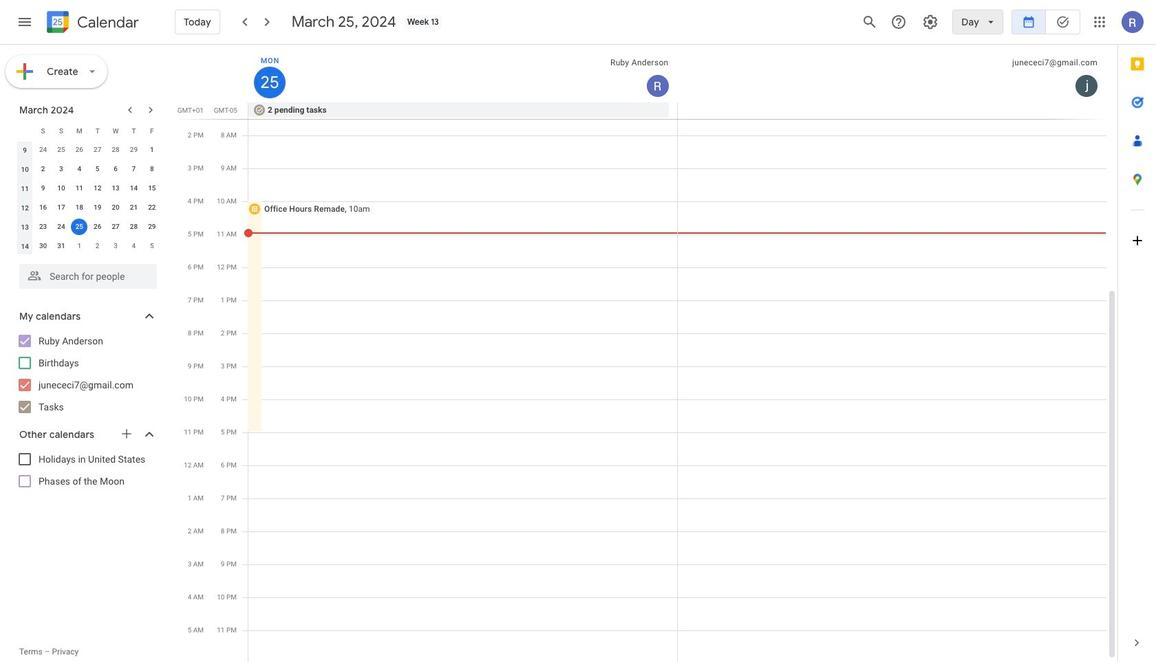 Task type: vqa. For each thing, say whether or not it's contained in the screenshot.
February 25 element
yes



Task type: describe. For each thing, give the bounding box(es) containing it.
february 25 element
[[53, 142, 69, 158]]

13 element
[[107, 180, 124, 197]]

11 element
[[71, 180, 88, 197]]

29 element
[[144, 219, 160, 235]]

column header inside march 2024 grid
[[16, 121, 34, 140]]

4 element
[[71, 161, 88, 178]]

calendar element
[[44, 8, 139, 39]]

settings menu image
[[923, 14, 939, 30]]

17 element
[[53, 200, 69, 216]]

28 element
[[126, 219, 142, 235]]

6 element
[[107, 161, 124, 178]]

16 element
[[35, 200, 51, 216]]

26 element
[[89, 219, 106, 235]]

22 element
[[144, 200, 160, 216]]

21 element
[[126, 200, 142, 216]]

february 28 element
[[107, 142, 124, 158]]

row group inside march 2024 grid
[[16, 140, 161, 256]]

add other calendars image
[[120, 427, 134, 441]]

7 element
[[126, 161, 142, 178]]

30 element
[[35, 238, 51, 255]]

14 element
[[126, 180, 142, 197]]

8 element
[[144, 161, 160, 178]]

Search for people text field
[[28, 264, 149, 289]]

23 element
[[35, 219, 51, 235]]

1 element
[[144, 142, 160, 158]]

3 element
[[53, 161, 69, 178]]

2 element
[[35, 161, 51, 178]]

february 24 element
[[35, 142, 51, 158]]

24 element
[[53, 219, 69, 235]]

february 29 element
[[126, 142, 142, 158]]



Task type: locate. For each thing, give the bounding box(es) containing it.
15 element
[[144, 180, 160, 197]]

0 vertical spatial column header
[[248, 45, 678, 103]]

1 vertical spatial column header
[[16, 121, 34, 140]]

april 3 element
[[107, 238, 124, 255]]

april 2 element
[[89, 238, 106, 255]]

row group
[[16, 140, 161, 256]]

18 element
[[71, 200, 88, 216]]

10 element
[[53, 180, 69, 197]]

9 element
[[35, 180, 51, 197]]

other calendars list
[[3, 449, 171, 493]]

heading
[[74, 14, 139, 31]]

31 element
[[53, 238, 69, 255]]

grid
[[176, 45, 1118, 663]]

april 1 element
[[71, 238, 88, 255]]

12 element
[[89, 180, 106, 197]]

0 horizontal spatial column header
[[16, 121, 34, 140]]

None search field
[[0, 259, 171, 289]]

february 27 element
[[89, 142, 106, 158]]

1 horizontal spatial column header
[[248, 45, 678, 103]]

april 4 element
[[126, 238, 142, 255]]

20 element
[[107, 200, 124, 216]]

19 element
[[89, 200, 106, 216]]

cell inside row group
[[70, 218, 88, 237]]

column header
[[248, 45, 678, 103], [16, 121, 34, 140]]

monday, march 25, today element
[[254, 67, 286, 98]]

5 element
[[89, 161, 106, 178]]

25, today element
[[71, 219, 88, 235]]

march 2024 grid
[[13, 121, 161, 256]]

my calendars list
[[3, 330, 171, 419]]

tab list
[[1119, 45, 1156, 624]]

27 element
[[107, 219, 124, 235]]

heading inside calendar element
[[74, 14, 139, 31]]

main drawer image
[[17, 14, 33, 30]]

cell
[[70, 218, 88, 237]]

row
[[242, 103, 1118, 119], [16, 121, 161, 140], [16, 140, 161, 160], [16, 160, 161, 179], [16, 179, 161, 198], [16, 198, 161, 218], [16, 218, 161, 237], [16, 237, 161, 256]]

april 5 element
[[144, 238, 160, 255]]

february 26 element
[[71, 142, 88, 158]]



